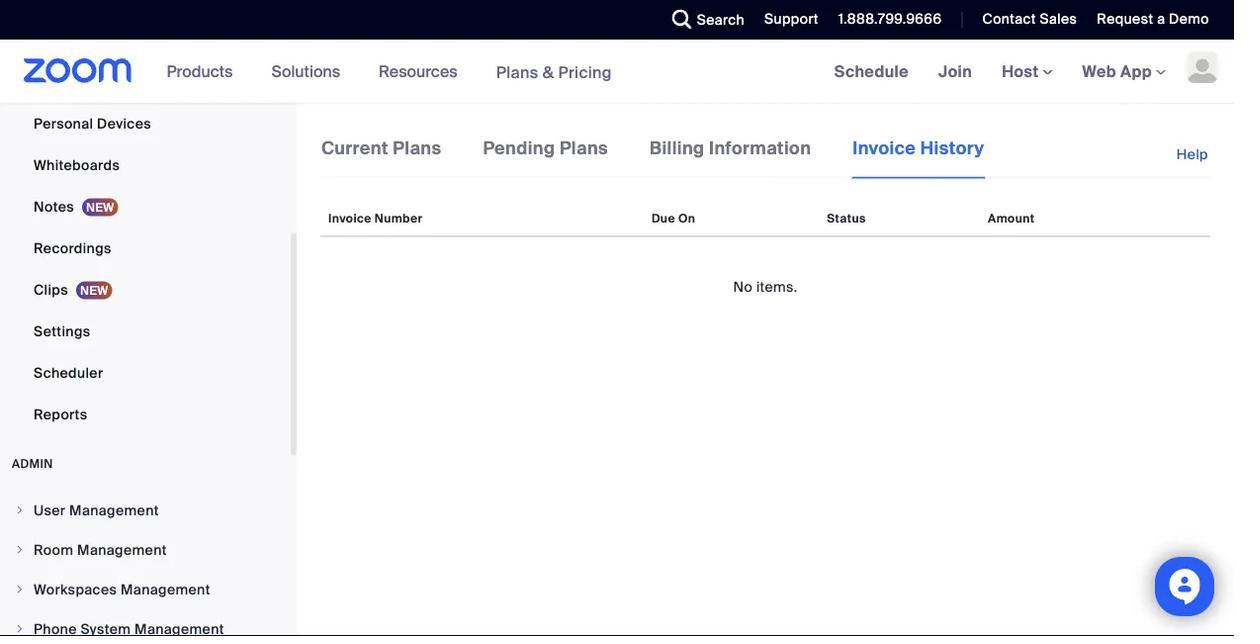 Task type: locate. For each thing, give the bounding box(es) containing it.
management up workspaces management
[[77, 541, 167, 559]]

management
[[69, 501, 159, 519], [77, 541, 167, 559], [121, 580, 210, 598]]

scheduler link
[[0, 353, 291, 393]]

management down room management menu item
[[121, 580, 210, 598]]

right image
[[14, 504, 26, 516], [14, 584, 26, 595]]

plans for current plans
[[393, 136, 442, 159]]

2 horizontal spatial plans
[[560, 136, 608, 159]]

demo
[[1169, 10, 1210, 28]]

right image inside user management menu item
[[14, 504, 26, 516]]

billing
[[650, 136, 705, 159]]

plans inside pending plans link
[[560, 136, 608, 159]]

1 right image from the top
[[14, 544, 26, 556]]

request a demo link
[[1082, 0, 1234, 40], [1097, 10, 1210, 28]]

0 vertical spatial right image
[[14, 504, 26, 516]]

current
[[321, 136, 389, 159]]

notes link
[[0, 187, 291, 227]]

management up 'room management'
[[69, 501, 159, 519]]

due
[[652, 211, 675, 226]]

no
[[733, 277, 753, 296]]

1 vertical spatial right image
[[14, 623, 26, 635]]

management inside room management menu item
[[77, 541, 167, 559]]

menu item
[[0, 610, 291, 636]]

main content main content
[[297, 103, 1234, 636]]

information
[[709, 136, 811, 159]]

current plans
[[321, 136, 442, 159]]

invoice left number
[[328, 211, 372, 226]]

0 vertical spatial management
[[69, 501, 159, 519]]

right image left the 'workspaces'
[[14, 584, 26, 595]]

1.888.799.9666 button
[[824, 0, 947, 40], [839, 10, 942, 28]]

1 right image from the top
[[14, 504, 26, 516]]

scheduler
[[34, 364, 103, 382]]

billing information
[[650, 136, 811, 159]]

contact sales link
[[968, 0, 1082, 40], [983, 10, 1077, 28]]

history
[[921, 136, 984, 159]]

profile picture image
[[1187, 51, 1219, 83]]

invoice number
[[328, 211, 423, 226]]

1 horizontal spatial plans
[[496, 62, 539, 82]]

settings
[[34, 322, 91, 340]]

management for room management
[[77, 541, 167, 559]]

no items.
[[733, 277, 798, 296]]

sales
[[1040, 10, 1077, 28]]

resources
[[379, 61, 458, 82]]

invoice
[[853, 136, 916, 159], [328, 211, 372, 226]]

plans for pending plans
[[560, 136, 608, 159]]

amount
[[988, 211, 1035, 226]]

join
[[939, 61, 972, 82]]

clips link
[[0, 270, 291, 310]]

pending plans
[[483, 136, 608, 159]]

1 horizontal spatial invoice
[[853, 136, 916, 159]]

2 vertical spatial management
[[121, 580, 210, 598]]

0 vertical spatial invoice
[[853, 136, 916, 159]]

user management menu item
[[0, 492, 291, 529]]

a
[[1157, 10, 1166, 28]]

0 horizontal spatial plans
[[393, 136, 442, 159]]

room management
[[34, 541, 167, 559]]

plans & pricing link
[[496, 62, 612, 82], [496, 62, 612, 82]]

plans
[[496, 62, 539, 82], [393, 136, 442, 159], [560, 136, 608, 159]]

1 vertical spatial invoice
[[328, 211, 372, 226]]

&
[[543, 62, 554, 82]]

1.888.799.9666 button up schedule
[[824, 0, 947, 40]]

invoice left history at the right top of the page
[[853, 136, 916, 159]]

personal devices link
[[0, 104, 291, 143]]

right image left user at the bottom left of the page
[[14, 504, 26, 516]]

management inside user management menu item
[[69, 501, 159, 519]]

management inside workspaces management menu item
[[121, 580, 210, 598]]

1 vertical spatial management
[[77, 541, 167, 559]]

2 right image from the top
[[14, 623, 26, 635]]

banner
[[0, 40, 1234, 104]]

right image
[[14, 544, 26, 556], [14, 623, 26, 635]]

recordings link
[[0, 228, 291, 268]]

personal devices
[[34, 114, 151, 133]]

0 horizontal spatial invoice
[[328, 211, 372, 226]]

support link
[[750, 0, 824, 40], [765, 10, 819, 28]]

user management
[[34, 501, 159, 519]]

search
[[697, 10, 745, 29]]

right image inside room management menu item
[[14, 544, 26, 556]]

current plans link
[[320, 135, 443, 177]]

admin
[[12, 456, 53, 471]]

plans inside current plans link
[[393, 136, 442, 159]]

workspaces
[[34, 580, 117, 598]]

1.888.799.9666 button up schedule link
[[839, 10, 942, 28]]

plans right current
[[393, 136, 442, 159]]

devices
[[97, 114, 151, 133]]

plans right "pending" at top left
[[560, 136, 608, 159]]

management for user management
[[69, 501, 159, 519]]

right image for user management
[[14, 504, 26, 516]]

personal menu menu
[[0, 0, 291, 436]]

0 vertical spatial right image
[[14, 544, 26, 556]]

1 vertical spatial right image
[[14, 584, 26, 595]]

plans left the &
[[496, 62, 539, 82]]

pending plans link
[[482, 135, 609, 177]]

contact
[[983, 10, 1036, 28]]

web app button
[[1083, 61, 1166, 82]]

room
[[34, 541, 74, 559]]

pricing
[[558, 62, 612, 82]]

personal
[[34, 114, 93, 133]]

side navigation navigation
[[0, 0, 297, 636]]

clips
[[34, 280, 68, 299]]

right image inside workspaces management menu item
[[14, 584, 26, 595]]

invoice history
[[853, 136, 984, 159]]

reports link
[[0, 395, 291, 434]]

2 right image from the top
[[14, 584, 26, 595]]



Task type: describe. For each thing, give the bounding box(es) containing it.
contact sales
[[983, 10, 1077, 28]]

whiteboards
[[34, 156, 120, 174]]

status
[[827, 211, 866, 226]]

app
[[1121, 61, 1152, 82]]

meetings navigation
[[820, 40, 1234, 104]]

room management menu item
[[0, 531, 291, 569]]

plans & pricing
[[496, 62, 612, 82]]

help
[[1177, 145, 1209, 164]]

zoom logo image
[[24, 58, 132, 83]]

products
[[167, 61, 233, 82]]

resources button
[[379, 40, 466, 103]]

1.888.799.9666
[[839, 10, 942, 28]]

host
[[1002, 61, 1043, 82]]

solutions button
[[271, 40, 349, 103]]

invoice history link
[[852, 135, 985, 179]]

on
[[679, 211, 696, 226]]

whiteboards link
[[0, 145, 291, 185]]

workspaces management menu item
[[0, 571, 291, 608]]

product information navigation
[[152, 40, 627, 104]]

products button
[[167, 40, 242, 103]]

billing information link
[[649, 135, 812, 177]]

help link
[[1177, 135, 1211, 175]]

right image for workspaces management
[[14, 584, 26, 595]]

plans inside product information navigation
[[496, 62, 539, 82]]

request
[[1097, 10, 1154, 28]]

search button
[[658, 0, 750, 40]]

items.
[[757, 277, 798, 296]]

support
[[765, 10, 819, 28]]

admin menu menu
[[0, 492, 291, 636]]

pending
[[483, 136, 555, 159]]

web
[[1083, 61, 1117, 82]]

workspaces management
[[34, 580, 210, 598]]

notes
[[34, 197, 74, 216]]

join link
[[924, 40, 987, 103]]

recordings
[[34, 239, 112, 257]]

banner containing products
[[0, 40, 1234, 104]]

due on
[[652, 211, 696, 226]]

user
[[34, 501, 66, 519]]

schedule link
[[820, 40, 924, 103]]

request a demo
[[1097, 10, 1210, 28]]

solutions
[[271, 61, 340, 82]]

invoice for invoice number
[[328, 211, 372, 226]]

web app
[[1083, 61, 1152, 82]]

reports
[[34, 405, 87, 423]]

settings link
[[0, 312, 291, 351]]

invoice for invoice history
[[853, 136, 916, 159]]

number
[[375, 211, 423, 226]]

management for workspaces management
[[121, 580, 210, 598]]

host button
[[1002, 61, 1053, 82]]

schedule
[[835, 61, 909, 82]]



Task type: vqa. For each thing, say whether or not it's contained in the screenshot.
the top right image
yes



